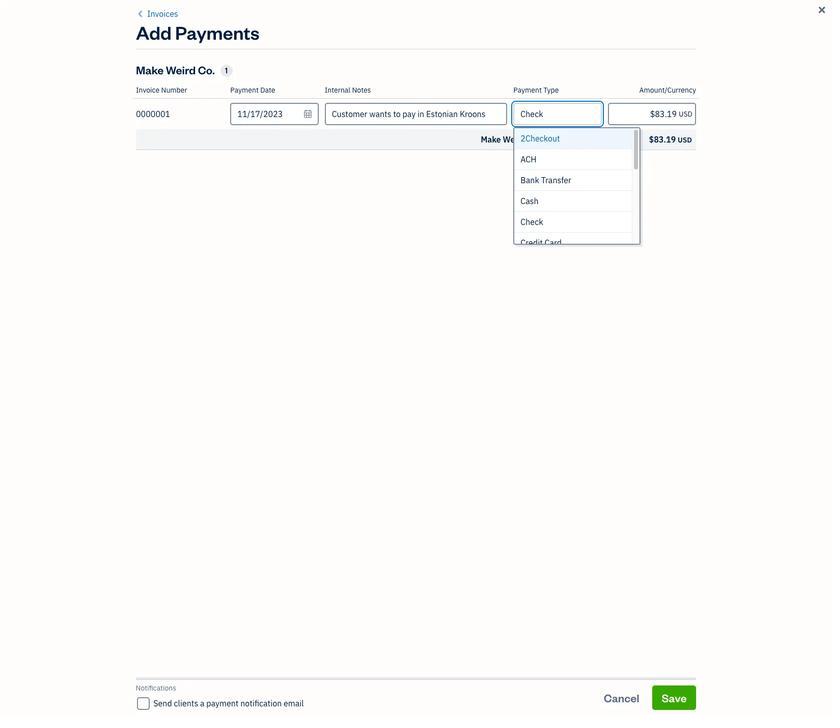 Task type: describe. For each thing, give the bounding box(es) containing it.
list box containing 2checkout
[[515, 128, 640, 254]]

main element
[[0, 0, 138, 716]]

cash
[[521, 196, 539, 206]]

make weird co. payment total:
[[481, 135, 598, 145]]

card
[[545, 238, 562, 248]]

notifications
[[136, 684, 177, 693]]

add payments
[[136, 20, 260, 44]]

bank transfer
[[521, 175, 572, 185]]

email
[[284, 699, 304, 709]]

accept credit cards image
[[454, 133, 490, 169]]

Payment Type text field
[[515, 104, 601, 124]]

nudging
[[675, 185, 700, 195]]

paying
[[606, 194, 627, 203]]

bank
[[521, 175, 539, 185]]

invoice number
[[136, 86, 187, 95]]

a
[[200, 699, 205, 709]]

Amount (USD) text field
[[608, 103, 696, 125]]

make for make weird co.
[[136, 63, 164, 77]]

0 horizontal spatial invoice
[[136, 86, 160, 95]]

Type your notes here text field
[[325, 103, 508, 125]]

invoices inside button
[[147, 9, 178, 19]]

payment down payment type text box
[[542, 135, 575, 145]]

weird for make weird co. payment total:
[[503, 135, 526, 145]]

internal
[[325, 86, 351, 95]]

the inside send payment reminders let freshbooks do the awkward nudging of late- paying clients.
[[632, 185, 642, 195]]

payments.
[[509, 185, 543, 195]]

freshbooks
[[583, 185, 620, 195]]

date
[[260, 86, 275, 95]]

send payment reminders let freshbooks do the awkward nudging of late- paying clients.
[[571, 173, 725, 203]]

ach
[[521, 154, 537, 165]]

with
[[472, 185, 486, 195]]

weird for make weird co.
[[166, 63, 196, 77]]

$83.19 usd
[[649, 135, 692, 145]]

clients.
[[629, 194, 652, 203]]

co. for make weird co. payment total:
[[527, 135, 540, 145]]

usd inside "$83.19 usd"
[[678, 136, 692, 145]]

payment left date
[[230, 86, 259, 95]]

new
[[674, 43, 697, 58]]

save
[[662, 691, 687, 705]]

send for payment
[[599, 173, 618, 183]]

amount/currency
[[640, 86, 696, 95]]

Date in MM/DD/YYYY format text field
[[230, 103, 319, 125]]

make the most payable invoice ever
[[352, 105, 592, 124]]

2checkout
[[521, 133, 560, 144]]

payment type
[[514, 86, 559, 95]]

make for make the most payable invoice ever
[[352, 105, 389, 124]]

invoice like a pro image
[[279, 133, 315, 169]]

notes
[[352, 86, 371, 95]]

payment date
[[230, 86, 275, 95]]

notification
[[241, 699, 282, 709]]

0 vertical spatial usd
[[679, 110, 693, 119]]



Task type: locate. For each thing, give the bounding box(es) containing it.
awkward
[[644, 185, 673, 195]]

payment
[[230, 86, 259, 95], [514, 86, 542, 95], [542, 135, 575, 145], [620, 173, 654, 183]]

weird up 'number'
[[166, 63, 196, 77]]

invoice right new
[[699, 43, 735, 58]]

0000001
[[136, 109, 170, 119]]

2 vertical spatial invoice
[[510, 105, 559, 124]]

1 vertical spatial send
[[154, 699, 172, 709]]

invoice
[[699, 43, 735, 58], [136, 86, 160, 95], [510, 105, 559, 124]]

1
[[225, 66, 228, 75]]

payments
[[175, 20, 260, 44]]

invoice up 0000001
[[136, 86, 160, 95]]

1 vertical spatial co.
[[527, 135, 540, 145]]

number
[[161, 86, 187, 95]]

1 vertical spatial invoice
[[136, 86, 160, 95]]

2 horizontal spatial make
[[481, 135, 501, 145]]

cancel button
[[595, 686, 649, 711]]

1 vertical spatial weird
[[503, 135, 526, 145]]

0 vertical spatial invoice
[[699, 43, 735, 58]]

payment left "type"
[[514, 86, 542, 95]]

co.
[[198, 63, 215, 77], [527, 135, 540, 145]]

1 horizontal spatial invoice
[[510, 105, 559, 124]]

transfer
[[541, 175, 572, 185]]

fast
[[458, 185, 471, 195]]

0 horizontal spatial the
[[392, 105, 414, 124]]

send payment reminders image
[[630, 133, 666, 169]]

of
[[702, 185, 708, 195]]

list box
[[515, 128, 640, 254]]

ever
[[562, 105, 592, 124]]

send inside send payment reminders let freshbooks do the awkward nudging of late- paying clients.
[[599, 173, 618, 183]]

1 vertical spatial usd
[[678, 136, 692, 145]]

send up freshbooks
[[599, 173, 618, 183]]

make for make weird co. payment total:
[[481, 135, 501, 145]]

send clients a payment notification email
[[154, 699, 304, 709]]

weird
[[166, 63, 196, 77], [503, 135, 526, 145]]

send for clients
[[154, 699, 172, 709]]

late-
[[710, 185, 725, 195]]

0 vertical spatial weird
[[166, 63, 196, 77]]

make
[[136, 63, 164, 77], [352, 105, 389, 124], [481, 135, 501, 145]]

0 horizontal spatial weird
[[166, 63, 196, 77]]

do
[[622, 185, 630, 195]]

chevronleft image
[[136, 8, 145, 20]]

1 horizontal spatial the
[[632, 185, 642, 195]]

co. up ach
[[527, 135, 540, 145]]

make down notes at the left top of page
[[352, 105, 389, 124]]

send
[[599, 173, 618, 183], [154, 699, 172, 709]]

usd right $83.19
[[678, 136, 692, 145]]

the right do at the top right of the page
[[632, 185, 642, 195]]

get
[[402, 185, 413, 195]]

$83.19
[[649, 135, 676, 145]]

let
[[571, 185, 581, 195]]

1 vertical spatial make
[[352, 105, 389, 124]]

0 vertical spatial co.
[[198, 63, 215, 77]]

0 vertical spatial send
[[599, 173, 618, 183]]

credit
[[521, 238, 543, 248]]

send down the notifications
[[154, 699, 172, 709]]

usd
[[679, 110, 693, 119], [678, 136, 692, 145]]

weird up ach
[[503, 135, 526, 145]]

close image
[[817, 4, 828, 16]]

$83
[[640, 229, 673, 253]]

invoices up add
[[147, 9, 178, 19]]

invoices button
[[136, 8, 178, 20]]

paid
[[415, 185, 429, 195]]

internal notes
[[325, 86, 371, 95]]

1 horizontal spatial invoices
[[200, 38, 270, 62]]

1 vertical spatial invoices
[[200, 38, 270, 62]]

payment inside send payment reminders let freshbooks do the awkward nudging of late- paying clients.
[[620, 173, 654, 183]]

new invoice
[[674, 43, 735, 58]]

1 horizontal spatial send
[[599, 173, 618, 183]]

co. for make weird co.
[[198, 63, 215, 77]]

new invoice link
[[665, 38, 744, 63]]

2 horizontal spatial invoice
[[699, 43, 735, 58]]

0 vertical spatial make
[[136, 63, 164, 77]]

0 horizontal spatial co.
[[198, 63, 215, 77]]

invoice down payment type
[[510, 105, 559, 124]]

0 horizontal spatial send
[[154, 699, 172, 709]]

cancel
[[604, 691, 640, 705]]

payment up do at the top right of the page
[[620, 173, 654, 183]]

co. left 1
[[198, 63, 215, 77]]

total:
[[577, 135, 598, 145]]

payment
[[207, 699, 239, 709]]

0 horizontal spatial invoices
[[147, 9, 178, 19]]

1 horizontal spatial co.
[[527, 135, 540, 145]]

add
[[136, 20, 172, 44]]

1 horizontal spatial make
[[352, 105, 389, 124]]

save button
[[653, 686, 696, 711]]

usd up "$83.19 usd"
[[679, 110, 693, 119]]

get paid twice as fast with online payments. button
[[389, 133, 556, 202]]

get paid twice as fast with online payments.
[[402, 185, 543, 195]]

as
[[449, 185, 457, 195]]

most
[[417, 105, 451, 124]]

invoices up 1
[[200, 38, 270, 62]]

0 vertical spatial the
[[392, 105, 414, 124]]

make down payable
[[481, 135, 501, 145]]

credit card
[[521, 238, 562, 248]]

2 vertical spatial make
[[481, 135, 501, 145]]

make up invoice number
[[136, 63, 164, 77]]

the
[[392, 105, 414, 124], [632, 185, 642, 195]]

check
[[521, 217, 543, 227]]

$83 link
[[568, 223, 744, 268]]

the left the most
[[392, 105, 414, 124]]

payable
[[454, 105, 508, 124]]

0 vertical spatial invoices
[[147, 9, 178, 19]]

reminders
[[656, 173, 697, 183]]

twice
[[431, 185, 448, 195]]

online
[[488, 185, 507, 195]]

0 horizontal spatial make
[[136, 63, 164, 77]]

invoices
[[147, 9, 178, 19], [200, 38, 270, 62]]

make weird co.
[[136, 63, 215, 77]]

type
[[544, 86, 559, 95]]

1 horizontal spatial weird
[[503, 135, 526, 145]]

clients
[[174, 699, 199, 709]]

1 vertical spatial the
[[632, 185, 642, 195]]



Task type: vqa. For each thing, say whether or not it's contained in the screenshot.
bottom 'recurring templates'
no



